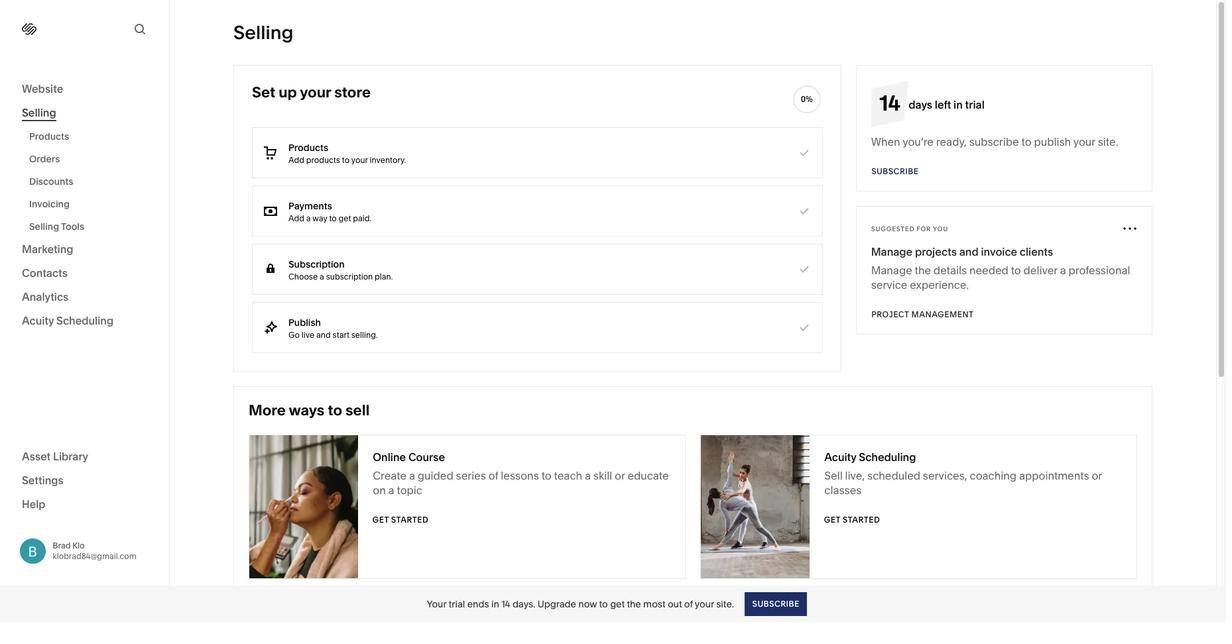 Task type: locate. For each thing, give the bounding box(es) containing it.
add
[[289, 155, 304, 165], [289, 213, 304, 223]]

marketing link
[[22, 242, 147, 258]]

0 horizontal spatial trial
[[449, 599, 465, 611]]

1 vertical spatial site.
[[716, 599, 734, 611]]

1 or from the left
[[615, 470, 625, 483]]

a left way
[[306, 213, 311, 223]]

get for sell live, scheduled services, coaching appointments or classes
[[825, 515, 841, 525]]

your
[[427, 599, 447, 611]]

payments add a way to get paid.
[[289, 200, 372, 223]]

0 horizontal spatial get
[[373, 515, 389, 525]]

trial right left
[[965, 98, 985, 111]]

orders
[[29, 153, 60, 165]]

0 horizontal spatial acuity
[[22, 314, 54, 328]]

1 horizontal spatial get started button
[[825, 509, 881, 533]]

0%
[[801, 94, 813, 104]]

scheduling
[[56, 314, 114, 328], [859, 451, 916, 464]]

a down subscription
[[320, 272, 324, 282]]

0 vertical spatial trial
[[965, 98, 985, 111]]

or right skill
[[615, 470, 625, 483]]

1 horizontal spatial site.
[[1098, 135, 1118, 149]]

services,
[[923, 470, 967, 483]]

left
[[935, 98, 951, 111]]

the left most
[[627, 599, 641, 611]]

days left in trial
[[909, 98, 985, 111]]

to right way
[[329, 213, 337, 223]]

invoicing
[[29, 198, 70, 210]]

series
[[456, 470, 486, 483]]

1 horizontal spatial of
[[684, 599, 693, 611]]

suggested for you
[[871, 225, 948, 232]]

1 horizontal spatial subscribe
[[871, 166, 919, 176]]

get right now
[[610, 599, 625, 611]]

subscribe
[[871, 166, 919, 176], [752, 599, 799, 609]]

0 horizontal spatial of
[[489, 470, 498, 483]]

to left sell on the bottom
[[328, 402, 342, 420]]

1 vertical spatial acuity
[[825, 451, 857, 464]]

2 started from the left
[[843, 515, 881, 525]]

2 get from the left
[[825, 515, 841, 525]]

topic
[[397, 484, 422, 497]]

get started button down the "topic"
[[373, 509, 429, 533]]

1 horizontal spatial 14
[[880, 90, 900, 116]]

a left skill
[[585, 470, 591, 483]]

to right the 'products'
[[342, 155, 350, 165]]

and right live at the left
[[316, 330, 331, 340]]

0 vertical spatial scheduling
[[56, 314, 114, 328]]

a inside payments add a way to get paid.
[[306, 213, 311, 223]]

0 horizontal spatial started
[[392, 515, 429, 525]]

selling.
[[351, 330, 378, 340]]

teach
[[554, 470, 582, 483]]

in right left
[[954, 98, 963, 111]]

your right out
[[695, 599, 714, 611]]

get started button
[[373, 509, 429, 533], [825, 509, 881, 533]]

acuity up 'sell'
[[825, 451, 857, 464]]

1 horizontal spatial get started
[[825, 515, 881, 525]]

1 add from the top
[[289, 155, 304, 165]]

started down the "topic"
[[392, 515, 429, 525]]

of right series
[[489, 470, 498, 483]]

2 get started button from the left
[[825, 509, 881, 533]]

add left the 'products'
[[289, 155, 304, 165]]

0 horizontal spatial the
[[627, 599, 641, 611]]

1 horizontal spatial get
[[610, 599, 625, 611]]

0 vertical spatial site.
[[1098, 135, 1118, 149]]

1 vertical spatial 14
[[502, 599, 510, 611]]

service
[[871, 279, 908, 292]]

of
[[489, 470, 498, 483], [684, 599, 693, 611]]

1 vertical spatial subscribe
[[752, 599, 799, 609]]

add for payments
[[289, 213, 304, 223]]

live,
[[845, 470, 865, 483]]

0 vertical spatial the
[[915, 264, 931, 277]]

started down classes
[[843, 515, 881, 525]]

a right "deliver"
[[1060, 264, 1066, 277]]

project management
[[871, 310, 974, 320]]

1 horizontal spatial the
[[915, 264, 931, 277]]

1 horizontal spatial and
[[960, 245, 979, 259]]

started for live,
[[843, 515, 881, 525]]

set
[[252, 84, 275, 101]]

scheduling inside acuity scheduling sell live, scheduled services, coaching appointments or classes
[[859, 451, 916, 464]]

manage up the service
[[871, 264, 912, 277]]

a
[[306, 213, 311, 223], [1060, 264, 1066, 277], [320, 272, 324, 282], [409, 470, 415, 483], [585, 470, 591, 483], [388, 484, 394, 497]]

to inside products add products to your inventory.
[[342, 155, 350, 165]]

or
[[615, 470, 625, 483], [1092, 470, 1102, 483]]

scheduling for acuity scheduling
[[56, 314, 114, 328]]

to inside online course create a guided series of lessons to teach a skill or educate on a topic
[[542, 470, 552, 483]]

1 vertical spatial add
[[289, 213, 304, 223]]

get
[[373, 515, 389, 525], [825, 515, 841, 525]]

site. right out
[[716, 599, 734, 611]]

selling tools
[[29, 221, 84, 233]]

1 get started button from the left
[[373, 509, 429, 533]]

2 get started from the left
[[825, 515, 881, 525]]

acuity inside acuity scheduling sell live, scheduled services, coaching appointments or classes
[[825, 451, 857, 464]]

your left inventory.
[[351, 155, 368, 165]]

suggested
[[871, 225, 915, 232]]

0 vertical spatial and
[[960, 245, 979, 259]]

lessons
[[501, 470, 539, 483]]

14 left the 'days.'
[[502, 599, 510, 611]]

subscription
[[326, 272, 373, 282]]

ways
[[289, 402, 325, 420]]

experience.
[[910, 279, 969, 292]]

0 horizontal spatial site.
[[716, 599, 734, 611]]

2 manage from the top
[[871, 264, 912, 277]]

site. right publish
[[1098, 135, 1118, 149]]

products up orders
[[29, 131, 69, 143]]

get started down classes
[[825, 515, 881, 525]]

subscription choose a subscription plan.
[[289, 258, 393, 282]]

manage down suggested
[[871, 245, 913, 259]]

1 horizontal spatial scheduling
[[859, 451, 916, 464]]

started
[[392, 515, 429, 525], [843, 515, 881, 525]]

0 horizontal spatial or
[[615, 470, 625, 483]]

of inside online course create a guided series of lessons to teach a skill or educate on a topic
[[489, 470, 498, 483]]

discounts
[[29, 176, 73, 188]]

get started for acuity scheduling sell live, scheduled services, coaching appointments or classes
[[825, 515, 881, 525]]

1 horizontal spatial acuity
[[825, 451, 857, 464]]

selling up set
[[233, 21, 293, 44]]

inventory.
[[370, 155, 406, 165]]

scheduling up scheduled
[[859, 451, 916, 464]]

manage
[[871, 245, 913, 259], [871, 264, 912, 277]]

add down payments
[[289, 213, 304, 223]]

the inside manage projects and invoice clients manage the details needed to deliver a professional service experience.
[[915, 264, 931, 277]]

you
[[933, 225, 948, 232]]

get started
[[373, 515, 429, 525], [825, 515, 881, 525]]

to right now
[[599, 599, 608, 611]]

selling tools link
[[29, 216, 155, 238]]

subscribe
[[969, 135, 1019, 149]]

subscription
[[289, 258, 345, 270]]

add for products
[[289, 155, 304, 165]]

scheduling down analytics link
[[56, 314, 114, 328]]

0 horizontal spatial get started button
[[373, 509, 429, 533]]

in
[[954, 98, 963, 111], [491, 599, 499, 611]]

0 horizontal spatial get
[[339, 213, 351, 223]]

0 vertical spatial manage
[[871, 245, 913, 259]]

of right out
[[684, 599, 693, 611]]

acuity inside acuity scheduling link
[[22, 314, 54, 328]]

0 vertical spatial acuity
[[22, 314, 54, 328]]

add inside products add products to your inventory.
[[289, 155, 304, 165]]

and up details
[[960, 245, 979, 259]]

1 vertical spatial trial
[[449, 599, 465, 611]]

needed
[[970, 264, 1009, 277]]

a inside manage projects and invoice clients manage the details needed to deliver a professional service experience.
[[1060, 264, 1066, 277]]

1 vertical spatial the
[[627, 599, 641, 611]]

or right appointments at the bottom of page
[[1092, 470, 1102, 483]]

to left "deliver"
[[1011, 264, 1021, 277]]

0 vertical spatial add
[[289, 155, 304, 165]]

site.
[[1098, 135, 1118, 149], [716, 599, 734, 611]]

1 horizontal spatial trial
[[965, 98, 985, 111]]

1 vertical spatial in
[[491, 599, 499, 611]]

online course create a guided series of lessons to teach a skill or educate on a topic
[[373, 451, 669, 497]]

acuity down 'analytics'
[[22, 314, 54, 328]]

selling down "website"
[[22, 106, 56, 119]]

0 vertical spatial subscribe button
[[871, 160, 919, 184]]

0 horizontal spatial products
[[29, 131, 69, 143]]

2 add from the top
[[289, 213, 304, 223]]

get started button for online course create a guided series of lessons to teach a skill or educate on a topic
[[373, 509, 429, 533]]

get started button down classes
[[825, 509, 881, 533]]

days
[[909, 98, 933, 111]]

1 horizontal spatial started
[[843, 515, 881, 525]]

1 get started from the left
[[373, 515, 429, 525]]

14
[[880, 90, 900, 116], [502, 599, 510, 611]]

0 vertical spatial in
[[954, 98, 963, 111]]

to left teach
[[542, 470, 552, 483]]

1 started from the left
[[392, 515, 429, 525]]

1 horizontal spatial products
[[289, 142, 328, 154]]

2 or from the left
[[1092, 470, 1102, 483]]

products
[[306, 155, 340, 165]]

settings
[[22, 474, 64, 487]]

in right "ends"
[[491, 599, 499, 611]]

your trial ends in 14 days. upgrade now to get the most out of your site.
[[427, 599, 734, 611]]

1 vertical spatial manage
[[871, 264, 912, 277]]

1 get from the left
[[373, 515, 389, 525]]

out
[[668, 599, 682, 611]]

publish go live and start selling.
[[289, 317, 378, 340]]

acuity
[[22, 314, 54, 328], [825, 451, 857, 464]]

the
[[915, 264, 931, 277], [627, 599, 641, 611]]

get started down the "topic"
[[373, 515, 429, 525]]

1 vertical spatial scheduling
[[859, 451, 916, 464]]

selling up marketing
[[29, 221, 59, 233]]

add inside payments add a way to get paid.
[[289, 213, 304, 223]]

set up your store
[[252, 84, 371, 101]]

0 horizontal spatial subscribe button
[[745, 593, 807, 616]]

0 horizontal spatial get started
[[373, 515, 429, 525]]

products inside products add products to your inventory.
[[289, 142, 328, 154]]

14 left days
[[880, 90, 900, 116]]

products up the 'products'
[[289, 142, 328, 154]]

get down on
[[373, 515, 389, 525]]

1 horizontal spatial get
[[825, 515, 841, 525]]

get left the paid.
[[339, 213, 351, 223]]

clients
[[1020, 245, 1053, 259]]

the up experience.
[[915, 264, 931, 277]]

0 vertical spatial get
[[339, 213, 351, 223]]

subscribe button
[[871, 160, 919, 184], [745, 593, 807, 616]]

started for a
[[392, 515, 429, 525]]

1 horizontal spatial or
[[1092, 470, 1102, 483]]

0 horizontal spatial and
[[316, 330, 331, 340]]

trial right your
[[449, 599, 465, 611]]

0 vertical spatial 14
[[880, 90, 900, 116]]

1 horizontal spatial subscribe button
[[871, 160, 919, 184]]

get down classes
[[825, 515, 841, 525]]

your right up
[[300, 84, 331, 101]]

your
[[300, 84, 331, 101], [1074, 135, 1096, 149], [351, 155, 368, 165], [695, 599, 714, 611]]

scheduling for acuity scheduling sell live, scheduled services, coaching appointments or classes
[[859, 451, 916, 464]]

and inside publish go live and start selling.
[[316, 330, 331, 340]]

way
[[313, 213, 327, 223]]

0 vertical spatial of
[[489, 470, 498, 483]]

1 vertical spatial selling
[[22, 106, 56, 119]]

0 vertical spatial subscribe
[[871, 166, 919, 176]]

to left publish
[[1022, 135, 1032, 149]]

1 vertical spatial and
[[316, 330, 331, 340]]

0 horizontal spatial scheduling
[[56, 314, 114, 328]]

get for create a guided series of lessons to teach a skill or educate on a topic
[[373, 515, 389, 525]]

more
[[249, 402, 286, 420]]

ready,
[[936, 135, 967, 149]]



Task type: describe. For each thing, give the bounding box(es) containing it.
more ways to sell
[[249, 402, 370, 420]]

1 vertical spatial of
[[684, 599, 693, 611]]

professional
[[1069, 264, 1131, 277]]

help link
[[22, 497, 46, 512]]

payments
[[289, 200, 332, 212]]

1 horizontal spatial in
[[954, 98, 963, 111]]

selling link
[[22, 105, 147, 121]]

acuity scheduling sell live, scheduled services, coaching appointments or classes
[[825, 451, 1102, 497]]

plan.
[[375, 272, 393, 282]]

help
[[22, 498, 46, 511]]

orders link
[[29, 148, 155, 170]]

0 horizontal spatial in
[[491, 599, 499, 611]]

asset library
[[22, 450, 88, 463]]

or inside online course create a guided series of lessons to teach a skill or educate on a topic
[[615, 470, 625, 483]]

project
[[871, 310, 909, 320]]

appointments
[[1019, 470, 1089, 483]]

when
[[871, 135, 900, 149]]

website
[[22, 82, 63, 96]]

klobrad84@gmail.com
[[53, 552, 137, 562]]

project management button
[[871, 303, 974, 327]]

projects
[[915, 245, 957, 259]]

get started for online course create a guided series of lessons to teach a skill or educate on a topic
[[373, 515, 429, 525]]

deliver
[[1024, 264, 1058, 277]]

now
[[579, 599, 597, 611]]

klo
[[72, 541, 85, 551]]

1 vertical spatial get
[[610, 599, 625, 611]]

live
[[302, 330, 314, 340]]

asset
[[22, 450, 51, 463]]

invoice
[[981, 245, 1018, 259]]

acuity scheduling link
[[22, 314, 147, 330]]

to inside payments add a way to get paid.
[[329, 213, 337, 223]]

your right publish
[[1074, 135, 1096, 149]]

website link
[[22, 82, 147, 97]]

a up the "topic"
[[409, 470, 415, 483]]

when you're ready, subscribe to publish your site.
[[871, 135, 1118, 149]]

ends
[[467, 599, 489, 611]]

analytics
[[22, 291, 69, 304]]

get inside payments add a way to get paid.
[[339, 213, 351, 223]]

acuity for acuity scheduling
[[22, 314, 54, 328]]

contacts
[[22, 267, 68, 280]]

course
[[408, 451, 445, 464]]

products for products
[[29, 131, 69, 143]]

sell
[[345, 402, 370, 420]]

discounts link
[[29, 170, 155, 193]]

or inside acuity scheduling sell live, scheduled services, coaching appointments or classes
[[1092, 470, 1102, 483]]

and inside manage projects and invoice clients manage the details needed to deliver a professional service experience.
[[960, 245, 979, 259]]

a right on
[[388, 484, 394, 497]]

sell
[[825, 470, 843, 483]]

settings link
[[22, 473, 147, 489]]

get started button for acuity scheduling sell live, scheduled services, coaching appointments or classes
[[825, 509, 881, 533]]

brad klo klobrad84@gmail.com
[[53, 541, 137, 562]]

on
[[373, 484, 386, 497]]

classes
[[825, 484, 862, 497]]

your inside products add products to your inventory.
[[351, 155, 368, 165]]

products add products to your inventory.
[[289, 142, 406, 165]]

products for products add products to your inventory.
[[289, 142, 328, 154]]

manage projects and invoice clients manage the details needed to deliver a professional service experience.
[[871, 245, 1131, 292]]

to inside manage projects and invoice clients manage the details needed to deliver a professional service experience.
[[1011, 264, 1021, 277]]

scheduled
[[868, 470, 921, 483]]

2 vertical spatial selling
[[29, 221, 59, 233]]

brad
[[53, 541, 71, 551]]

tools
[[61, 221, 84, 233]]

0 horizontal spatial 14
[[502, 599, 510, 611]]

upgrade
[[538, 599, 576, 611]]

create
[[373, 470, 407, 483]]

educate
[[628, 470, 669, 483]]

management
[[911, 310, 974, 320]]

online
[[373, 451, 406, 464]]

go
[[289, 330, 300, 340]]

library
[[53, 450, 88, 463]]

publish
[[1034, 135, 1071, 149]]

choose
[[289, 272, 318, 282]]

for
[[917, 225, 931, 232]]

acuity for acuity scheduling sell live, scheduled services, coaching appointments or classes
[[825, 451, 857, 464]]

marketing
[[22, 243, 73, 256]]

publish
[[289, 317, 321, 329]]

0 vertical spatial selling
[[233, 21, 293, 44]]

invoicing link
[[29, 193, 155, 216]]

products link
[[29, 125, 155, 148]]

1 vertical spatial subscribe button
[[745, 593, 807, 616]]

a inside the subscription choose a subscription plan.
[[320, 272, 324, 282]]

coaching
[[970, 470, 1017, 483]]

you're
[[903, 135, 934, 149]]

0 horizontal spatial subscribe
[[752, 599, 799, 609]]

most
[[643, 599, 666, 611]]

analytics link
[[22, 290, 147, 306]]

start
[[333, 330, 349, 340]]

details
[[934, 264, 967, 277]]

up
[[279, 84, 297, 101]]

paid.
[[353, 213, 372, 223]]

1 manage from the top
[[871, 245, 913, 259]]

contacts link
[[22, 266, 147, 282]]

days.
[[513, 599, 535, 611]]

acuity scheduling
[[22, 314, 114, 328]]



Task type: vqa. For each thing, say whether or not it's contained in the screenshot.
appointments
yes



